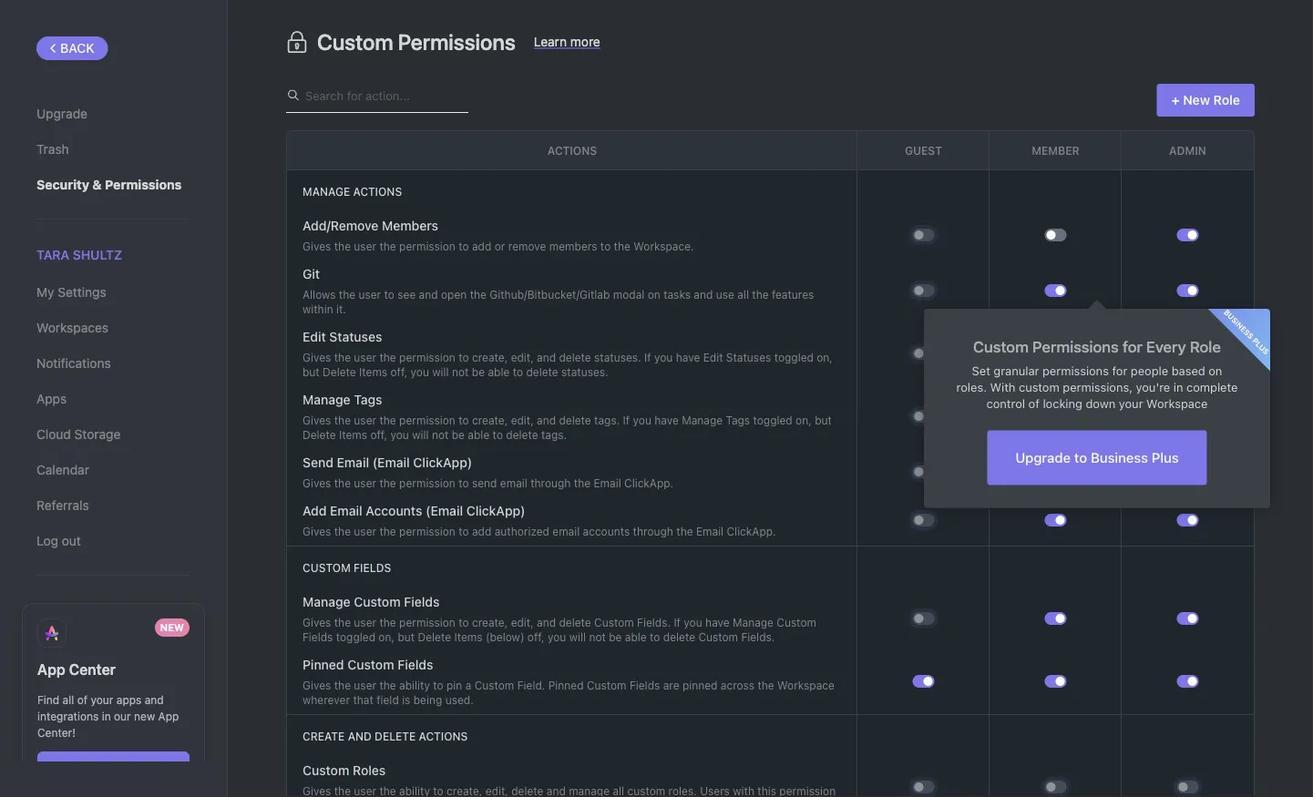 Task type: vqa. For each thing, say whether or not it's contained in the screenshot.
bottom Space
no



Task type: describe. For each thing, give the bounding box(es) containing it.
workspace inside the pinned custom fields gives the user the ability to pin a custom field. pinned custom fields are pinned across the workspace wherever that field is being used.
[[777, 679, 835, 692]]

0 horizontal spatial actions
[[353, 185, 402, 198]]

our
[[114, 710, 131, 723]]

permission inside edit statuses gives the user the permission to create, edit, and delete statuses. if you have edit statuses toggled on, but delete items off, you will not be able to delete statuses.
[[399, 351, 456, 364]]

user inside send email (email clickapp) gives the user the permission to send email through the email clickapp.
[[354, 477, 376, 489]]

trash link
[[36, 134, 190, 165]]

find
[[37, 694, 59, 706]]

manage for custom
[[303, 595, 350, 610]]

delete inside manage custom fields gives the user the permission to create, edit, and delete custom fields. if you have manage custom fields toggled on, but delete items (below) off, you will not be able to delete custom fields.
[[418, 631, 451, 643]]

roles.
[[956, 380, 987, 394]]

custom permissions
[[317, 29, 516, 55]]

1 horizontal spatial actions
[[419, 730, 468, 743]]

my settings link
[[36, 277, 190, 308]]

log out link
[[36, 526, 190, 557]]

cloud storage link
[[36, 419, 190, 450]]

permission inside send email (email clickapp) gives the user the permission to send email through the email clickapp.
[[399, 477, 456, 489]]

accounts
[[366, 503, 422, 519]]

user inside the git allows the user to see and open the github/bitbucket/gitlab modal on tasks and use all the features within it.
[[359, 288, 381, 301]]

be for statuses
[[472, 365, 485, 378]]

trash
[[36, 142, 69, 157]]

allows
[[303, 288, 336, 301]]

app center
[[37, 661, 116, 679]]

permissions inside security & permissions link
[[105, 177, 182, 192]]

have for tags
[[655, 414, 679, 426]]

referrals
[[36, 498, 89, 513]]

0 horizontal spatial new
[[160, 622, 184, 634]]

not for statuses
[[452, 365, 469, 378]]

user inside manage custom fields gives the user the permission to create, edit, and delete custom fields. if you have manage custom fields toggled on, but delete items (below) off, you will not be able to delete custom fields.
[[354, 616, 376, 629]]

upgrade link
[[36, 98, 190, 129]]

features
[[772, 288, 814, 301]]

more
[[570, 34, 600, 49]]

your inside custom permissions for every role set granular permissions for people based on roles. with custom permissions, you're in complete control of locking down your workspace
[[1119, 397, 1143, 411]]

add email accounts (email clickapp) gives the user the permission to add authorized email accounts through the email clickapp.
[[303, 503, 776, 538]]

within
[[303, 303, 333, 315]]

field.
[[517, 679, 545, 692]]

+
[[1172, 92, 1180, 108]]

learn
[[534, 34, 567, 49]]

1 vertical spatial statuses.
[[561, 365, 608, 378]]

clickapp) inside add email accounts (email clickapp) gives the user the permission to add authorized email accounts through the email clickapp.
[[466, 503, 525, 519]]

back link
[[36, 36, 108, 60]]

0 vertical spatial new
[[1183, 92, 1210, 108]]

1 vertical spatial for
[[1112, 364, 1128, 378]]

if for statuses
[[644, 351, 651, 364]]

my settings
[[36, 285, 106, 300]]

on for to
[[648, 288, 660, 301]]

1 vertical spatial business
[[1091, 450, 1148, 466]]

0 horizontal spatial tags.
[[541, 428, 567, 441]]

granular
[[994, 364, 1039, 378]]

clickapp. inside add email accounts (email clickapp) gives the user the permission to add authorized email accounts through the email clickapp.
[[727, 525, 776, 538]]

member
[[1032, 144, 1080, 157]]

able for manage tags
[[468, 428, 490, 441]]

pinned custom fields gives the user the ability to pin a custom field. pinned custom fields are pinned across the workspace wherever that field is being used.
[[303, 657, 835, 706]]

center
[[69, 661, 116, 679]]

pinned
[[682, 679, 718, 692]]

security & permissions link
[[36, 169, 190, 200]]

wherever
[[303, 693, 350, 706]]

will inside manage custom fields gives the user the permission to create, edit, and delete custom fields. if you have manage custom fields toggled on, but delete items (below) off, you will not be able to delete custom fields.
[[569, 631, 586, 643]]

apps
[[36, 392, 67, 407]]

every
[[1146, 338, 1186, 356]]

to inside send email (email clickapp) gives the user the permission to send email through the email clickapp.
[[459, 477, 469, 489]]

0 vertical spatial edit
[[303, 329, 326, 344]]

1 vertical spatial fields.
[[741, 631, 775, 643]]

will for edit statuses
[[432, 365, 449, 378]]

1 vertical spatial edit
[[703, 351, 723, 364]]

of inside find all of your apps and integrations in our new app center!
[[77, 694, 88, 706]]

upgrade for upgrade to business plus
[[1015, 450, 1071, 466]]

custom
[[1019, 380, 1060, 394]]

able for edit statuses
[[488, 365, 510, 378]]

if inside manage custom fields gives the user the permission to create, edit, and delete custom fields. if you have manage custom fields toggled on, but delete items (below) off, you will not be able to delete custom fields.
[[674, 616, 681, 629]]

back
[[60, 41, 94, 56]]

integrations
[[37, 710, 99, 723]]

0 vertical spatial statuses.
[[594, 351, 641, 364]]

clickapp) inside send email (email clickapp) gives the user the permission to send email through the email clickapp.
[[413, 455, 472, 470]]

tasks
[[664, 288, 691, 301]]

0 vertical spatial for
[[1123, 338, 1143, 356]]

log
[[36, 534, 58, 549]]

in inside find all of your apps and integrations in our new app center!
[[102, 710, 111, 723]]

modal
[[613, 288, 645, 301]]

gives inside manage custom fields gives the user the permission to create, edit, and delete custom fields. if you have manage custom fields toggled on, but delete items (below) off, you will not be able to delete custom fields.
[[303, 616, 331, 629]]

or
[[495, 240, 505, 252]]

are
[[663, 679, 679, 692]]

field
[[377, 693, 399, 706]]

role inside custom permissions for every role set granular permissions for people based on roles. with custom permissions, you're in complete control of locking down your workspace
[[1190, 338, 1221, 356]]

and inside find all of your apps and integrations in our new app center!
[[145, 694, 164, 706]]

1 vertical spatial tags
[[726, 414, 750, 426]]

pin
[[447, 679, 462, 692]]

people
[[1131, 364, 1168, 378]]

workspace.
[[634, 240, 694, 252]]

based
[[1172, 364, 1205, 378]]

manage for actions
[[303, 185, 350, 198]]

upgrade to business plus
[[1015, 450, 1179, 466]]

0 vertical spatial fields.
[[637, 616, 671, 629]]

send
[[303, 455, 333, 470]]

be for tags
[[452, 428, 465, 441]]

it.
[[336, 303, 346, 315]]

referrals link
[[36, 490, 190, 521]]

not for tags
[[432, 428, 449, 441]]

permission inside add email accounts (email clickapp) gives the user the permission to add authorized email accounts through the email clickapp.
[[399, 525, 456, 538]]

off, for manage tags
[[370, 428, 387, 441]]

0 horizontal spatial app
[[37, 661, 65, 679]]

able inside manage custom fields gives the user the permission to create, edit, and delete custom fields. if you have manage custom fields toggled on, but delete items (below) off, you will not be able to delete custom fields.
[[625, 631, 647, 643]]

notifications link
[[36, 348, 190, 379]]

edit, for manage tags
[[511, 414, 534, 426]]

edit, for edit statuses
[[511, 351, 534, 364]]

toggled inside manage custom fields gives the user the permission to create, edit, and delete custom fields. if you have manage custom fields toggled on, but delete items (below) off, you will not be able to delete custom fields.
[[336, 631, 375, 643]]

gives inside add email accounts (email clickapp) gives the user the permission to add authorized email accounts through the email clickapp.
[[303, 525, 331, 538]]

upgrade for upgrade
[[36, 106, 87, 121]]

use
[[716, 288, 734, 301]]

email inside send email (email clickapp) gives the user the permission to send email through the email clickapp.
[[500, 477, 527, 489]]

(email inside add email accounts (email clickapp) gives the user the permission to add authorized email accounts through the email clickapp.
[[426, 503, 463, 519]]

and inside the manage tags gives the user the permission to create, edit, and delete tags. if you have manage tags toggled on, but delete items off, you will not be able to delete tags.
[[537, 414, 556, 426]]

off, inside manage custom fields gives the user the permission to create, edit, and delete custom fields. if you have manage custom fields toggled on, but delete items (below) off, you will not be able to delete custom fields.
[[527, 631, 545, 643]]

tara
[[36, 247, 69, 262]]

that
[[353, 693, 373, 706]]

0 vertical spatial pinned
[[303, 657, 344, 673]]

edit statuses gives the user the permission to create, edit, and delete statuses. if you have edit statuses toggled on, but delete items off, you will not be able to delete statuses.
[[303, 329, 833, 378]]

have inside manage custom fields gives the user the permission to create, edit, and delete custom fields. if you have manage custom fields toggled on, but delete items (below) off, you will not be able to delete custom fields.
[[705, 616, 730, 629]]

workspaces link
[[36, 313, 190, 344]]

1 horizontal spatial statuses
[[726, 351, 771, 364]]

across
[[721, 679, 755, 692]]

git
[[303, 267, 320, 282]]

not inside manage custom fields gives the user the permission to create, edit, and delete custom fields. if you have manage custom fields toggled on, but delete items (below) off, you will not be able to delete custom fields.
[[589, 631, 606, 643]]

add inside add email accounts (email clickapp) gives the user the permission to add authorized email accounts through the email clickapp.
[[472, 525, 491, 538]]

my
[[36, 285, 54, 300]]

user inside the manage tags gives the user the permission to create, edit, and delete tags. if you have manage tags toggled on, but delete items off, you will not be able to delete tags.
[[354, 414, 376, 426]]

Search for action... text field
[[301, 87, 468, 103]]

control
[[986, 397, 1025, 411]]

0 horizontal spatial statuses
[[329, 329, 382, 344]]

gives inside the manage tags gives the user the permission to create, edit, and delete tags. if you have manage tags toggled on, but delete items off, you will not be able to delete tags.
[[303, 414, 331, 426]]

calendar link
[[36, 455, 190, 486]]

business inside business plus
[[1223, 308, 1255, 341]]

apps link
[[36, 384, 190, 415]]

toggled for tags
[[753, 414, 793, 426]]

gives inside the add/remove members gives the user the permission to add or remove members to the workspace.
[[303, 240, 331, 252]]

ability
[[399, 679, 430, 692]]

clickup api link
[[36, 63, 190, 94]]

members
[[549, 240, 597, 252]]

user inside add email accounts (email clickapp) gives the user the permission to add authorized email accounts through the email clickapp.
[[354, 525, 376, 538]]

open
[[441, 288, 467, 301]]

workspace inside custom permissions for every role set granular permissions for people based on roles. with custom permissions, you're in complete control of locking down your workspace
[[1146, 397, 1208, 411]]

app inside find all of your apps and integrations in our new app center!
[[158, 710, 179, 723]]

security
[[36, 177, 89, 192]]

manage tags gives the user the permission to create, edit, and delete tags. if you have manage tags toggled on, but delete items off, you will not be able to delete tags.
[[303, 392, 832, 441]]

calendar
[[36, 463, 89, 478]]

settings
[[58, 285, 106, 300]]

log out
[[36, 534, 81, 549]]

out
[[62, 534, 81, 549]]

tara shultz
[[36, 247, 122, 262]]

create, for manage tags
[[472, 414, 508, 426]]

through inside send email (email clickapp) gives the user the permission to send email through the email clickapp.
[[530, 477, 571, 489]]

but for edit statuses
[[303, 365, 320, 378]]



Task type: locate. For each thing, give the bounding box(es) containing it.
0 vertical spatial edit,
[[511, 351, 534, 364]]

of inside custom permissions for every role set granular permissions for people based on roles. with custom permissions, you're in complete control of locking down your workspace
[[1028, 397, 1040, 411]]

plus inside business plus
[[1251, 336, 1271, 356]]

gives inside edit statuses gives the user the permission to create, edit, and delete statuses. if you have edit statuses toggled on, but delete items off, you will not be able to delete statuses.
[[303, 351, 331, 364]]

if down edit statuses gives the user the permission to create, edit, and delete statuses. if you have edit statuses toggled on, but delete items off, you will not be able to delete statuses.
[[623, 414, 630, 426]]

cloud
[[36, 427, 71, 442]]

will for manage tags
[[412, 428, 429, 441]]

3 permission from the top
[[399, 414, 456, 426]]

2 create, from the top
[[472, 414, 508, 426]]

not up send email (email clickapp) gives the user the permission to send email through the email clickapp.
[[432, 428, 449, 441]]

edit
[[303, 329, 326, 344], [703, 351, 723, 364]]

through inside add email accounts (email clickapp) gives the user the permission to add authorized email accounts through the email clickapp.
[[633, 525, 673, 538]]

upgrade down locking
[[1015, 450, 1071, 466]]

1 horizontal spatial will
[[432, 365, 449, 378]]

be inside edit statuses gives the user the permission to create, edit, and delete statuses. if you have edit statuses toggled on, but delete items off, you will not be able to delete statuses.
[[472, 365, 485, 378]]

1 vertical spatial items
[[339, 428, 367, 441]]

and down edit statuses gives the user the permission to create, edit, and delete statuses. if you have edit statuses toggled on, but delete items off, you will not be able to delete statuses.
[[537, 414, 556, 426]]

able up the manage tags gives the user the permission to create, edit, and delete tags. if you have manage tags toggled on, but delete items off, you will not be able to delete tags.
[[488, 365, 510, 378]]

1 horizontal spatial business
[[1223, 308, 1255, 341]]

not down open on the top of page
[[452, 365, 469, 378]]

plus inside the upgrade to business plus link
[[1152, 450, 1179, 466]]

2 vertical spatial toggled
[[336, 631, 375, 643]]

gives down add
[[303, 525, 331, 538]]

if inside edit statuses gives the user the permission to create, edit, and delete statuses. if you have edit statuses toggled on, but delete items off, you will not be able to delete statuses.
[[644, 351, 651, 364]]

0 horizontal spatial workspace
[[777, 679, 835, 692]]

toggled inside edit statuses gives the user the permission to create, edit, and delete statuses. if you have edit statuses toggled on, but delete items off, you will not be able to delete statuses.
[[774, 351, 814, 364]]

for
[[1123, 338, 1143, 356], [1112, 364, 1128, 378]]

permissions for custom permissions for every role set granular permissions for people based on roles. with custom permissions, you're in complete control of locking down your workspace
[[1033, 338, 1119, 356]]

email
[[337, 455, 369, 470], [594, 477, 621, 489], [330, 503, 362, 519], [696, 525, 724, 538]]

not inside the manage tags gives the user the permission to create, edit, and delete tags. if you have manage tags toggled on, but delete items off, you will not be able to delete tags.
[[432, 428, 449, 441]]

create, inside edit statuses gives the user the permission to create, edit, and delete statuses. if you have edit statuses toggled on, but delete items off, you will not be able to delete statuses.
[[472, 351, 508, 364]]

1 vertical spatial app
[[158, 710, 179, 723]]

send
[[472, 477, 497, 489]]

off, for edit statuses
[[390, 365, 408, 378]]

1 vertical spatial pinned
[[548, 679, 584, 692]]

custom inside custom permissions for every role set granular permissions for people based on roles. with custom permissions, you're in complete control of locking down your workspace
[[973, 338, 1029, 356]]

1 horizontal spatial tags.
[[594, 414, 620, 426]]

pinned right field.
[[548, 679, 584, 692]]

(email right accounts
[[426, 503, 463, 519]]

create
[[303, 730, 345, 743]]

create, up (below)
[[472, 616, 508, 629]]

7 gives from the top
[[303, 679, 331, 692]]

manage custom fields gives the user the permission to create, edit, and delete custom fields. if you have manage custom fields toggled on, but delete items (below) off, you will not be able to delete custom fields.
[[303, 595, 816, 643]]

0 vertical spatial on
[[648, 288, 660, 301]]

able up the pinned custom fields gives the user the ability to pin a custom field. pinned custom fields are pinned across the workspace wherever that field is being used.
[[625, 631, 647, 643]]

upgrade down clickup
[[36, 106, 87, 121]]

new
[[134, 710, 155, 723]]

edit, up (below)
[[511, 616, 534, 629]]

permission up accounts
[[399, 477, 456, 489]]

add/remove
[[303, 218, 379, 233]]

2 vertical spatial items
[[454, 631, 483, 643]]

toggled inside the manage tags gives the user the permission to create, edit, and delete tags. if you have manage tags toggled on, but delete items off, you will not be able to delete tags.
[[753, 414, 793, 426]]

will up send email (email clickapp) gives the user the permission to send email through the email clickapp.
[[412, 428, 429, 441]]

1 edit, from the top
[[511, 351, 534, 364]]

gives inside send email (email clickapp) gives the user the permission to send email through the email clickapp.
[[303, 477, 331, 489]]

add inside the add/remove members gives the user the permission to add or remove members to the workspace.
[[472, 240, 491, 252]]

1 vertical spatial all
[[62, 694, 74, 706]]

add left the authorized
[[472, 525, 491, 538]]

permission down accounts
[[399, 525, 456, 538]]

for up people
[[1123, 338, 1143, 356]]

delete inside the manage tags gives the user the permission to create, edit, and delete tags. if you have manage tags toggled on, but delete items off, you will not be able to delete tags.
[[303, 428, 336, 441]]

permissions down the trash link
[[105, 177, 182, 192]]

delete down "it."
[[323, 365, 356, 378]]

permission inside manage custom fields gives the user the permission to create, edit, and delete custom fields. if you have manage custom fields toggled on, but delete items (below) off, you will not be able to delete custom fields.
[[399, 616, 456, 629]]

clickup api
[[36, 71, 105, 86]]

+ new role
[[1172, 92, 1240, 108]]

accounts
[[583, 525, 630, 538]]

role up based
[[1190, 338, 1221, 356]]

github/bitbucket/gitlab
[[490, 288, 610, 301]]

delete up "send" at the bottom left of the page
[[303, 428, 336, 441]]

0 horizontal spatial all
[[62, 694, 74, 706]]

find all of your apps and integrations in our new app center!
[[37, 694, 179, 739]]

will
[[432, 365, 449, 378], [412, 428, 429, 441], [569, 631, 586, 643]]

1 horizontal spatial on
[[1209, 364, 1222, 378]]

on, inside manage custom fields gives the user the permission to create, edit, and delete custom fields. if you have manage custom fields toggled on, but delete items (below) off, you will not be able to delete custom fields.
[[379, 631, 395, 643]]

1 vertical spatial edit,
[[511, 414, 534, 426]]

locking
[[1043, 397, 1082, 411]]

send email (email clickapp) gives the user the permission to send email through the email clickapp.
[[303, 455, 673, 489]]

on up the complete
[[1209, 364, 1222, 378]]

gives down "send" at the bottom left of the page
[[303, 477, 331, 489]]

not up the pinned custom fields gives the user the ability to pin a custom field. pinned custom fields are pinned across the workspace wherever that field is being used.
[[589, 631, 606, 643]]

for up permissions,
[[1112, 364, 1128, 378]]

if
[[644, 351, 651, 364], [623, 414, 630, 426], [674, 616, 681, 629]]

fields.
[[637, 616, 671, 629], [741, 631, 775, 643]]

1 permission from the top
[[399, 240, 456, 252]]

gives up git
[[303, 240, 331, 252]]

1 horizontal spatial new
[[1183, 92, 1210, 108]]

1 vertical spatial will
[[412, 428, 429, 441]]

manage for tags
[[303, 392, 350, 407]]

delete down field
[[375, 730, 416, 743]]

1 horizontal spatial fields.
[[741, 631, 775, 643]]

edit, down github/bitbucket/gitlab
[[511, 351, 534, 364]]

and down github/bitbucket/gitlab
[[537, 351, 556, 364]]

new
[[1183, 92, 1210, 108], [160, 622, 184, 634]]

fields. up the are
[[637, 616, 671, 629]]

and right see
[[419, 288, 438, 301]]

0 horizontal spatial not
[[432, 428, 449, 441]]

statuses. up the manage tags gives the user the permission to create, edit, and delete tags. if you have manage tags toggled on, but delete items off, you will not be able to delete tags.
[[561, 365, 608, 378]]

1 horizontal spatial edit
[[703, 351, 723, 364]]

if down modal
[[644, 351, 651, 364]]

permissions inside custom permissions for every role set granular permissions for people based on roles. with custom permissions, you're in complete control of locking down your workspace
[[1033, 338, 1119, 356]]

2 permission from the top
[[399, 351, 456, 364]]

0 vertical spatial tags
[[354, 392, 382, 407]]

1 vertical spatial be
[[452, 428, 465, 441]]

api
[[86, 71, 105, 86]]

but inside manage custom fields gives the user the permission to create, edit, and delete custom fields. if you have manage custom fields toggled on, but delete items (below) off, you will not be able to delete custom fields.
[[398, 631, 415, 643]]

0 horizontal spatial but
[[303, 365, 320, 378]]

clickapp) up send
[[413, 455, 472, 470]]

4 gives from the top
[[303, 477, 331, 489]]

and inside manage custom fields gives the user the permission to create, edit, and delete custom fields. if you have manage custom fields toggled on, but delete items (below) off, you will not be able to delete custom fields.
[[537, 616, 556, 629]]

(email up accounts
[[372, 455, 410, 470]]

0 vertical spatial able
[[488, 365, 510, 378]]

remove
[[508, 240, 546, 252]]

role right +
[[1213, 92, 1240, 108]]

pinned up wherever
[[303, 657, 344, 673]]

0 vertical spatial on,
[[817, 351, 833, 364]]

2 vertical spatial have
[[705, 616, 730, 629]]

0 vertical spatial app
[[37, 661, 65, 679]]

1 horizontal spatial your
[[1119, 397, 1143, 411]]

permissions up permissions
[[1033, 338, 1119, 356]]

1 horizontal spatial off,
[[390, 365, 408, 378]]

your left apps
[[91, 694, 113, 706]]

will inside edit statuses gives the user the permission to create, edit, and delete statuses. if you have edit statuses toggled on, but delete items off, you will not be able to delete statuses.
[[432, 365, 449, 378]]

business down down
[[1091, 450, 1148, 466]]

0 vertical spatial statuses
[[329, 329, 382, 344]]

all
[[737, 288, 749, 301], [62, 694, 74, 706]]

on inside custom permissions for every role set granular permissions for people based on roles. with custom permissions, you're in complete control of locking down your workspace
[[1209, 364, 1222, 378]]

1 horizontal spatial pinned
[[548, 679, 584, 692]]

add
[[303, 503, 327, 519]]

0 vertical spatial email
[[500, 477, 527, 489]]

down
[[1086, 397, 1116, 411]]

email inside add email accounts (email clickapp) gives the user the permission to add authorized email accounts through the email clickapp.
[[552, 525, 580, 538]]

1 vertical spatial role
[[1190, 338, 1221, 356]]

1 horizontal spatial plus
[[1251, 336, 1271, 356]]

in left our
[[102, 710, 111, 723]]

2 edit, from the top
[[511, 414, 534, 426]]

shultz
[[73, 247, 122, 262]]

items inside manage custom fields gives the user the permission to create, edit, and delete custom fields. if you have manage custom fields toggled on, but delete items (below) off, you will not be able to delete custom fields.
[[454, 631, 483, 643]]

of
[[1028, 397, 1040, 411], [77, 694, 88, 706]]

have
[[676, 351, 700, 364], [655, 414, 679, 426], [705, 616, 730, 629]]

0 vertical spatial have
[[676, 351, 700, 364]]

edit, inside edit statuses gives the user the permission to create, edit, and delete statuses. if you have edit statuses toggled on, but delete items off, you will not be able to delete statuses.
[[511, 351, 534, 364]]

gives up wherever
[[303, 679, 331, 692]]

be inside manage custom fields gives the user the permission to create, edit, and delete custom fields. if you have manage custom fields toggled on, but delete items (below) off, you will not be able to delete custom fields.
[[609, 631, 622, 643]]

clickapp) down send
[[466, 503, 525, 519]]

clickapp. inside send email (email clickapp) gives the user the permission to send email through the email clickapp.
[[624, 477, 673, 489]]

permission down members
[[399, 240, 456, 252]]

of down custom
[[1028, 397, 1040, 411]]

delete inside edit statuses gives the user the permission to create, edit, and delete statuses. if you have edit statuses toggled on, but delete items off, you will not be able to delete statuses.
[[323, 365, 356, 378]]

1 vertical spatial (email
[[426, 503, 463, 519]]

being
[[413, 693, 442, 706]]

gives down custom fields
[[303, 616, 331, 629]]

a
[[465, 679, 471, 692]]

permission up send email (email clickapp) gives the user the permission to send email through the email clickapp.
[[399, 414, 456, 426]]

1 vertical spatial off,
[[370, 428, 387, 441]]

5 gives from the top
[[303, 525, 331, 538]]

on, inside the manage tags gives the user the permission to create, edit, and delete tags. if you have manage tags toggled on, but delete items off, you will not be able to delete tags.
[[796, 414, 812, 426]]

statuses down "it."
[[329, 329, 382, 344]]

delete up ability
[[418, 631, 451, 643]]

but
[[303, 365, 320, 378], [815, 414, 832, 426], [398, 631, 415, 643]]

on, for manage tags
[[796, 414, 812, 426]]

upgrade to business plus link
[[987, 430, 1207, 485]]

custom
[[317, 29, 393, 55], [973, 338, 1029, 356], [303, 561, 351, 574], [354, 595, 401, 610], [594, 616, 634, 629], [777, 616, 816, 629], [698, 631, 738, 643], [347, 657, 394, 673], [474, 679, 514, 692], [587, 679, 627, 692], [303, 763, 349, 778]]

to inside the upgrade to business plus link
[[1074, 450, 1087, 466]]

0 horizontal spatial in
[[102, 710, 111, 723]]

2 vertical spatial if
[[674, 616, 681, 629]]

but inside edit statuses gives the user the permission to create, edit, and delete statuses. if you have edit statuses toggled on, but delete items off, you will not be able to delete statuses.
[[303, 365, 320, 378]]

able
[[488, 365, 510, 378], [468, 428, 490, 441], [625, 631, 647, 643]]

app right new
[[158, 710, 179, 723]]

2 vertical spatial but
[[398, 631, 415, 643]]

1 horizontal spatial email
[[552, 525, 580, 538]]

and left 'use'
[[694, 288, 713, 301]]

on, inside edit statuses gives the user the permission to create, edit, and delete statuses. if you have edit statuses toggled on, but delete items off, you will not be able to delete statuses.
[[817, 351, 833, 364]]

1 gives from the top
[[303, 240, 331, 252]]

actions down being
[[419, 730, 468, 743]]

clickup
[[36, 71, 82, 86]]

items for tags
[[339, 428, 367, 441]]

0 vertical spatial (email
[[372, 455, 410, 470]]

0 vertical spatial clickapp)
[[413, 455, 472, 470]]

permission up ability
[[399, 616, 456, 629]]

1 horizontal spatial if
[[644, 351, 651, 364]]

all up integrations
[[62, 694, 74, 706]]

4 permission from the top
[[399, 477, 456, 489]]

toggled for statuses
[[774, 351, 814, 364]]

2 vertical spatial not
[[589, 631, 606, 643]]

business plus
[[1223, 308, 1271, 356]]

1 vertical spatial have
[[655, 414, 679, 426]]

business up the complete
[[1223, 308, 1255, 341]]

2 vertical spatial off,
[[527, 631, 545, 643]]

0 horizontal spatial tags
[[354, 392, 382, 407]]

0 vertical spatial if
[[644, 351, 651, 364]]

delete
[[323, 365, 356, 378], [303, 428, 336, 441], [418, 631, 451, 643], [375, 730, 416, 743]]

1 vertical spatial new
[[160, 622, 184, 634]]

create, down github/bitbucket/gitlab
[[472, 351, 508, 364]]

1 vertical spatial through
[[633, 525, 673, 538]]

1 horizontal spatial in
[[1174, 380, 1183, 394]]

2 horizontal spatial be
[[609, 631, 622, 643]]

create, up send email (email clickapp) gives the user the permission to send email through the email clickapp.
[[472, 414, 508, 426]]

edit, inside the manage tags gives the user the permission to create, edit, and delete tags. if you have manage tags toggled on, but delete items off, you will not be able to delete tags.
[[511, 414, 534, 426]]

1 horizontal spatial on,
[[796, 414, 812, 426]]

3 create, from the top
[[472, 616, 508, 629]]

permissions for custom permissions
[[398, 29, 516, 55]]

create, for edit statuses
[[472, 351, 508, 364]]

in inside custom permissions for every role set granular permissions for people based on roles. with custom permissions, you're in complete control of locking down your workspace
[[1174, 380, 1183, 394]]

to inside add email accounts (email clickapp) gives the user the permission to add authorized email accounts through the email clickapp.
[[459, 525, 469, 538]]

1 vertical spatial your
[[91, 694, 113, 706]]

to inside the pinned custom fields gives the user the ability to pin a custom field. pinned custom fields are pinned across the workspace wherever that field is being used.
[[433, 679, 443, 692]]

5 permission from the top
[[399, 525, 456, 538]]

tags
[[354, 392, 382, 407], [726, 414, 750, 426]]

1 vertical spatial in
[[102, 710, 111, 723]]

app up the 'find'
[[37, 661, 65, 679]]

statuses
[[329, 329, 382, 344], [726, 351, 771, 364]]

will inside the manage tags gives the user the permission to create, edit, and delete tags. if you have manage tags toggled on, but delete items off, you will not be able to delete tags.
[[412, 428, 429, 441]]

off, inside edit statuses gives the user the permission to create, edit, and delete statuses. if you have edit statuses toggled on, but delete items off, you will not be able to delete statuses.
[[390, 365, 408, 378]]

complete
[[1187, 380, 1238, 394]]

2 horizontal spatial if
[[674, 616, 681, 629]]

through right accounts
[[633, 525, 673, 538]]

but inside the manage tags gives the user the permission to create, edit, and delete tags. if you have manage tags toggled on, but delete items off, you will not be able to delete tags.
[[815, 414, 832, 426]]

see
[[398, 288, 416, 301]]

0 vertical spatial role
[[1213, 92, 1240, 108]]

2 vertical spatial edit,
[[511, 616, 534, 629]]

set
[[972, 364, 990, 378]]

user inside the add/remove members gives the user the permission to add or remove members to the workspace.
[[354, 240, 376, 252]]

&
[[92, 177, 102, 192]]

0 vertical spatial off,
[[390, 365, 408, 378]]

workspace
[[1146, 397, 1208, 411], [777, 679, 835, 692]]

plus
[[1251, 336, 1271, 356], [1152, 450, 1179, 466]]

gives down within
[[303, 351, 331, 364]]

permissions up search for action... text box
[[398, 29, 516, 55]]

1 vertical spatial clickapp)
[[466, 503, 525, 519]]

used.
[[445, 693, 474, 706]]

app
[[37, 661, 65, 679], [158, 710, 179, 723]]

off, inside the manage tags gives the user the permission to create, edit, and delete tags. if you have manage tags toggled on, but delete items off, you will not be able to delete tags.
[[370, 428, 387, 441]]

permissions,
[[1063, 380, 1133, 394]]

1 horizontal spatial workspace
[[1146, 397, 1208, 411]]

will up the pinned custom fields gives the user the ability to pin a custom field. pinned custom fields are pinned across the workspace wherever that field is being used.
[[569, 631, 586, 643]]

edit, inside manage custom fields gives the user the permission to create, edit, and delete custom fields. if you have manage custom fields toggled on, but delete items (below) off, you will not be able to delete custom fields.
[[511, 616, 534, 629]]

center!
[[37, 726, 76, 739]]

have inside the manage tags gives the user the permission to create, edit, and delete tags. if you have manage tags toggled on, but delete items off, you will not be able to delete tags.
[[655, 414, 679, 426]]

6 permission from the top
[[399, 616, 456, 629]]

user inside the pinned custom fields gives the user the ability to pin a custom field. pinned custom fields are pinned across the workspace wherever that field is being used.
[[354, 679, 376, 692]]

0 vertical spatial of
[[1028, 397, 1040, 411]]

email right send
[[500, 477, 527, 489]]

if inside the manage tags gives the user the permission to create, edit, and delete tags. if you have manage tags toggled on, but delete items off, you will not be able to delete tags.
[[623, 414, 630, 426]]

6 gives from the top
[[303, 616, 331, 629]]

roles
[[353, 763, 386, 778]]

create and delete actions
[[303, 730, 468, 743]]

1 horizontal spatial of
[[1028, 397, 1040, 411]]

2 gives from the top
[[303, 351, 331, 364]]

1 create, from the top
[[472, 351, 508, 364]]

email left accounts
[[552, 525, 580, 538]]

0 horizontal spatial your
[[91, 694, 113, 706]]

learn more link
[[534, 34, 600, 49]]

and inside edit statuses gives the user the permission to create, edit, and delete statuses. if you have edit statuses toggled on, but delete items off, you will not be able to delete statuses.
[[537, 351, 556, 364]]

and up roles
[[348, 730, 372, 743]]

authorized
[[495, 525, 549, 538]]

items
[[359, 365, 387, 378], [339, 428, 367, 441], [454, 631, 483, 643]]

0 horizontal spatial (email
[[372, 455, 410, 470]]

0 vertical spatial but
[[303, 365, 320, 378]]

items for statuses
[[359, 365, 387, 378]]

actions up members
[[353, 185, 402, 198]]

your down you're
[[1119, 397, 1143, 411]]

edit down 'use'
[[703, 351, 723, 364]]

permission
[[399, 240, 456, 252], [399, 351, 456, 364], [399, 414, 456, 426], [399, 477, 456, 489], [399, 525, 456, 538], [399, 616, 456, 629]]

your inside find all of your apps and integrations in our new app center!
[[91, 694, 113, 706]]

custom permissions for every role set granular permissions for people based on roles. with custom permissions, you're in complete control of locking down your workspace
[[956, 338, 1238, 411]]

on, for edit statuses
[[817, 351, 833, 364]]

admin
[[1169, 144, 1206, 157]]

your
[[1119, 397, 1143, 411], [91, 694, 113, 706]]

off, up accounts
[[370, 428, 387, 441]]

if for tags
[[623, 414, 630, 426]]

statuses. down modal
[[594, 351, 641, 364]]

on
[[648, 288, 660, 301], [1209, 364, 1222, 378]]

0 horizontal spatial on,
[[379, 631, 395, 643]]

1 vertical spatial upgrade
[[1015, 450, 1071, 466]]

0 horizontal spatial of
[[77, 694, 88, 706]]

through up add email accounts (email clickapp) gives the user the permission to add authorized email accounts through the email clickapp.
[[530, 477, 571, 489]]

1 add from the top
[[472, 240, 491, 252]]

able inside edit statuses gives the user the permission to create, edit, and delete statuses. if you have edit statuses toggled on, but delete items off, you will not be able to delete statuses.
[[488, 365, 510, 378]]

fields. up the across
[[741, 631, 775, 643]]

have for statuses
[[676, 351, 700, 364]]

pinned
[[303, 657, 344, 673], [548, 679, 584, 692]]

not
[[452, 365, 469, 378], [432, 428, 449, 441], [589, 631, 606, 643]]

0 vertical spatial permissions
[[398, 29, 516, 55]]

will down open on the top of page
[[432, 365, 449, 378]]

edit down within
[[303, 329, 326, 344]]

3 edit, from the top
[[511, 616, 534, 629]]

gives inside the pinned custom fields gives the user the ability to pin a custom field. pinned custom fields are pinned across the workspace wherever that field is being used.
[[303, 679, 331, 692]]

on for role
[[1209, 364, 1222, 378]]

gives up "send" at the bottom left of the page
[[303, 414, 331, 426]]

create, inside the manage tags gives the user the permission to create, edit, and delete tags. if you have manage tags toggled on, but delete items off, you will not be able to delete tags.
[[472, 414, 508, 426]]

0 vertical spatial create,
[[472, 351, 508, 364]]

1 vertical spatial toggled
[[753, 414, 793, 426]]

0 horizontal spatial on
[[648, 288, 660, 301]]

and up new
[[145, 694, 164, 706]]

add left or
[[472, 240, 491, 252]]

on left tasks
[[648, 288, 660, 301]]

all inside the git allows the user to see and open the github/bitbucket/gitlab modal on tasks and use all the features within it.
[[737, 288, 749, 301]]

0 horizontal spatial through
[[530, 477, 571, 489]]

items inside edit statuses gives the user the permission to create, edit, and delete statuses. if you have edit statuses toggled on, but delete items off, you will not be able to delete statuses.
[[359, 365, 387, 378]]

1 vertical spatial on,
[[796, 414, 812, 426]]

2 vertical spatial create,
[[472, 616, 508, 629]]

if up the are
[[674, 616, 681, 629]]

1 vertical spatial able
[[468, 428, 490, 441]]

not inside edit statuses gives the user the permission to create, edit, and delete statuses. if you have edit statuses toggled on, but delete items off, you will not be able to delete statuses.
[[452, 365, 469, 378]]

0 vertical spatial in
[[1174, 380, 1183, 394]]

add/remove members gives the user the permission to add or remove members to the workspace.
[[303, 218, 694, 252]]

able up send email (email clickapp) gives the user the permission to send email through the email clickapp.
[[468, 428, 490, 441]]

tags. up send email (email clickapp) gives the user the permission to send email through the email clickapp.
[[541, 428, 567, 441]]

permission inside the manage tags gives the user the permission to create, edit, and delete tags. if you have manage tags toggled on, but delete items off, you will not be able to delete tags.
[[399, 414, 456, 426]]

all inside find all of your apps and integrations in our new app center!
[[62, 694, 74, 706]]

members
[[382, 218, 438, 233]]

0 horizontal spatial business
[[1091, 450, 1148, 466]]

of up integrations
[[77, 694, 88, 706]]

permission down see
[[399, 351, 456, 364]]

2 add from the top
[[472, 525, 491, 538]]

statuses down 'use'
[[726, 351, 771, 364]]

(email
[[372, 455, 410, 470], [426, 503, 463, 519]]

off, right (below)
[[527, 631, 545, 643]]

on,
[[817, 351, 833, 364], [796, 414, 812, 426], [379, 631, 395, 643]]

to
[[459, 240, 469, 252], [600, 240, 611, 252], [384, 288, 394, 301], [459, 351, 469, 364], [513, 365, 523, 378], [459, 414, 469, 426], [493, 428, 503, 441], [1074, 450, 1087, 466], [459, 477, 469, 489], [459, 525, 469, 538], [459, 616, 469, 629], [650, 631, 660, 643], [433, 679, 443, 692]]

through
[[530, 477, 571, 489], [633, 525, 673, 538]]

delete
[[559, 351, 591, 364], [526, 365, 558, 378], [559, 414, 591, 426], [506, 428, 538, 441], [559, 616, 591, 629], [663, 631, 695, 643]]

0 horizontal spatial edit
[[303, 329, 326, 344]]

0 vertical spatial add
[[472, 240, 491, 252]]

toggled
[[774, 351, 814, 364], [753, 414, 793, 426], [336, 631, 375, 643]]

2 horizontal spatial not
[[589, 631, 606, 643]]

and up the pinned custom fields gives the user the ability to pin a custom field. pinned custom fields are pinned across the workspace wherever that field is being used.
[[537, 616, 556, 629]]

0 horizontal spatial if
[[623, 414, 630, 426]]

have inside edit statuses gives the user the permission to create, edit, and delete statuses. if you have edit statuses toggled on, but delete items off, you will not be able to delete statuses.
[[676, 351, 700, 364]]

but for manage tags
[[815, 414, 832, 426]]

0 horizontal spatial permissions
[[105, 177, 182, 192]]

1 vertical spatial plus
[[1152, 450, 1179, 466]]

2 horizontal spatial on,
[[817, 351, 833, 364]]

guest
[[905, 144, 942, 157]]

off, down see
[[390, 365, 408, 378]]

(below)
[[486, 631, 524, 643]]

learn more
[[534, 34, 600, 49]]

edit, up send email (email clickapp) gives the user the permission to send email through the email clickapp.
[[511, 414, 534, 426]]

to inside the git allows the user to see and open the github/bitbucket/gitlab modal on tasks and use all the features within it.
[[384, 288, 394, 301]]

permission inside the add/remove members gives the user the permission to add or remove members to the workspace.
[[399, 240, 456, 252]]

(email inside send email (email clickapp) gives the user the permission to send email through the email clickapp.
[[372, 455, 410, 470]]

create, inside manage custom fields gives the user the permission to create, edit, and delete custom fields. if you have manage custom fields toggled on, but delete items (below) off, you will not be able to delete custom fields.
[[472, 616, 508, 629]]

on inside the git allows the user to see and open the github/bitbucket/gitlab modal on tasks and use all the features within it.
[[648, 288, 660, 301]]

1 horizontal spatial all
[[737, 288, 749, 301]]

0 vertical spatial all
[[737, 288, 749, 301]]

3 gives from the top
[[303, 414, 331, 426]]

custom roles
[[303, 763, 386, 778]]

permissions
[[398, 29, 516, 55], [105, 177, 182, 192], [1033, 338, 1119, 356]]

user inside edit statuses gives the user the permission to create, edit, and delete statuses. if you have edit statuses toggled on, but delete items off, you will not be able to delete statuses.
[[354, 351, 376, 364]]

in down based
[[1174, 380, 1183, 394]]

be inside the manage tags gives the user the permission to create, edit, and delete tags. if you have manage tags toggled on, but delete items off, you will not be able to delete tags.
[[452, 428, 465, 441]]

1 horizontal spatial upgrade
[[1015, 450, 1071, 466]]

items inside the manage tags gives the user the permission to create, edit, and delete tags. if you have manage tags toggled on, but delete items off, you will not be able to delete tags.
[[339, 428, 367, 441]]

is
[[402, 693, 410, 706]]

workspace down you're
[[1146, 397, 1208, 411]]

workspace right the across
[[777, 679, 835, 692]]

1 horizontal spatial permissions
[[398, 29, 516, 55]]

all right 'use'
[[737, 288, 749, 301]]

tags. down edit statuses gives the user the permission to create, edit, and delete statuses. if you have edit statuses toggled on, but delete items off, you will not be able to delete statuses.
[[594, 414, 620, 426]]

1 vertical spatial but
[[815, 414, 832, 426]]

git allows the user to see and open the github/bitbucket/gitlab modal on tasks and use all the features within it.
[[303, 267, 814, 315]]

0 vertical spatial toggled
[[774, 351, 814, 364]]



